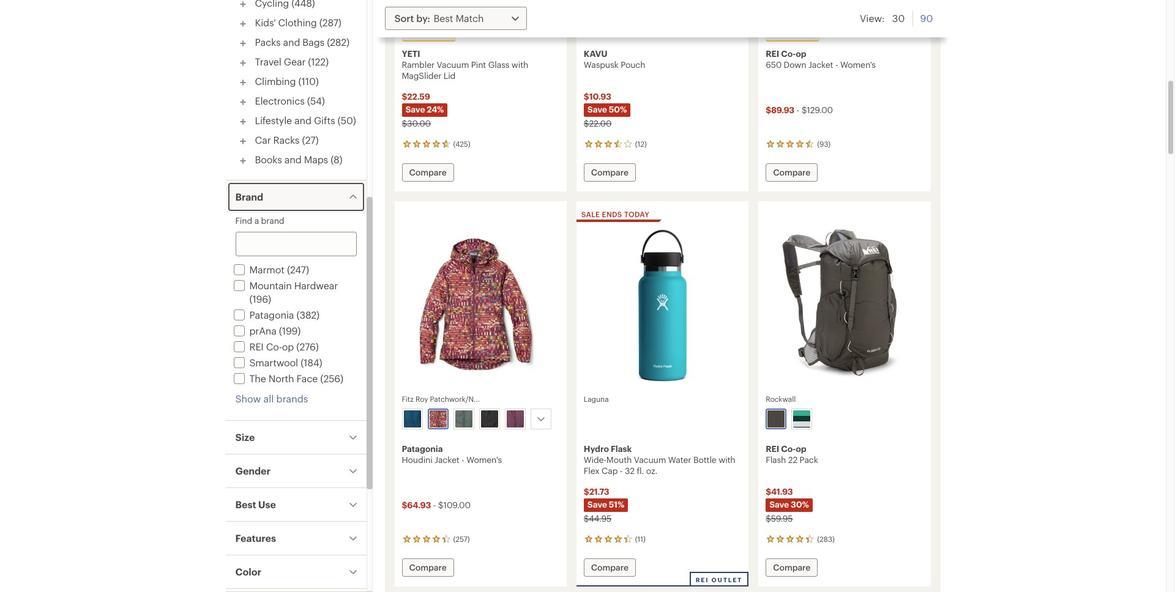 Task type: vqa. For each thing, say whether or not it's contained in the screenshot.
password field
no



Task type: describe. For each thing, give the bounding box(es) containing it.
toggle electronics sub-items image
[[235, 95, 250, 110]]

50%
[[609, 104, 627, 115]]

wide-
[[584, 455, 607, 465]]

(110)
[[299, 75, 319, 87]]

(27)
[[302, 134, 319, 146]]

(256)
[[320, 373, 344, 385]]

toggle kids%27-clothing sub-items image
[[235, 17, 250, 31]]

op for rei co-op 650 down jacket - women's
[[796, 48, 807, 59]]

$129.00
[[802, 105, 833, 115]]

pouch
[[621, 59, 646, 70]]

books
[[255, 154, 282, 165]]

patagonia inside patagonia houdini jacket - women's
[[402, 444, 443, 454]]

hydro flask wide-mouth vacuum water bottle with flex cap - 32 fl. oz. 0 image
[[584, 225, 742, 387]]

mouth
[[607, 455, 632, 465]]

(11)
[[636, 535, 646, 544]]

90 link
[[921, 10, 934, 26]]

north
[[269, 373, 294, 385]]

marmot (247) mountain hardwear (196) patagonia (382) prana (199) rei co-op (276) smartwool (184) the north face (256)
[[250, 264, 344, 385]]

$22.00
[[584, 118, 612, 129]]

jacket inside rei co-op 650 down jacket - women's
[[809, 59, 834, 70]]

women's inside rei co-op 650 down jacket - women's
[[841, 59, 876, 70]]

$22.59
[[402, 91, 430, 102]]

best use
[[235, 499, 276, 511]]

(12)
[[636, 140, 647, 148]]

rei inside "compare rei outlet"
[[696, 577, 709, 584]]

$30.00
[[402, 118, 431, 129]]

group up rei co-op 650 down jacket - women's
[[764, 0, 925, 22]]

packs and bags (282)
[[255, 36, 350, 48]]

$64.93 - $109.00
[[402, 500, 471, 511]]

rated for yeti
[[425, 31, 451, 39]]

packs
[[255, 36, 281, 48]]

electronics (54)
[[255, 95, 325, 107]]

compare for rei co-op flash 22 pack
[[774, 563, 811, 573]]

expand color swatches image
[[898, 2, 913, 17]]

sale
[[582, 210, 600, 219]]

climbing link
[[255, 75, 296, 87]]

650
[[766, 59, 782, 70]]

all
[[264, 393, 274, 405]]

32
[[625, 466, 635, 476]]

use
[[258, 499, 276, 511]]

yeti
[[402, 48, 420, 59]]

roy
[[416, 395, 428, 404]]

top rated for yeti
[[407, 31, 451, 39]]

51%
[[609, 500, 625, 510]]

compare button for rei co-op flash 22 pack
[[766, 559, 818, 577]]

marmot
[[250, 264, 285, 276]]

toggle packs-and-bags sub-items image
[[235, 36, 250, 51]]

kids'
[[255, 17, 276, 28]]

teal lagoon image
[[794, 411, 811, 428]]

laguna
[[584, 395, 609, 404]]

prana
[[250, 325, 277, 337]]

prana link
[[231, 325, 277, 337]]

$109.00
[[438, 500, 471, 511]]

hydro
[[584, 444, 609, 454]]

books and maps (8)
[[255, 154, 343, 165]]

lid
[[444, 70, 456, 81]]

size button
[[226, 421, 367, 454]]

compare button up ends
[[584, 164, 636, 182]]

$44.95
[[584, 514, 612, 524]]

packs and bags link
[[255, 36, 325, 48]]

rei co-op flash 22 pack 0 image
[[766, 225, 924, 387]]

glass
[[489, 59, 510, 70]]

color button
[[226, 556, 367, 589]]

black image
[[481, 411, 498, 428]]

brands
[[277, 393, 308, 405]]

magslider
[[402, 70, 442, 81]]

co- for rei co-op 650 down jacket - women's
[[782, 48, 796, 59]]

features button
[[226, 522, 367, 555]]

Find a brand text field
[[235, 232, 357, 257]]

- inside rei co-op 650 down jacket - women's
[[836, 59, 839, 70]]

(8)
[[331, 154, 343, 165]]

night plum image
[[507, 411, 524, 428]]

rei inside the rei co-op flash 22 pack
[[766, 444, 780, 454]]

rei co-op flash 22 pack
[[766, 444, 819, 465]]

22
[[789, 455, 798, 465]]

lifestyle and gifts (50)
[[255, 115, 356, 126]]

compare button down (11) in the bottom right of the page
[[584, 559, 636, 577]]

gifts
[[314, 115, 335, 126]]

hydro flask wide-mouth vacuum water bottle with flex cap - 32 fl. oz.
[[584, 444, 736, 476]]

electronics
[[255, 95, 305, 107]]

vacuum inside hydro flask wide-mouth vacuum water bottle with flex cap - 32 fl. oz.
[[634, 455, 666, 465]]

kids' clothing (287)
[[255, 17, 342, 28]]

rei co-op link
[[231, 341, 294, 353]]

nouveau green image
[[455, 411, 472, 428]]

compare rei outlet
[[591, 563, 743, 584]]

show
[[235, 393, 261, 405]]

(50)
[[338, 115, 356, 126]]

expand color swatches image
[[534, 412, 548, 427]]

rei co-op 650 down jacket - women's
[[766, 48, 876, 70]]

gender
[[235, 465, 271, 477]]

bottle
[[694, 455, 717, 465]]

find a brand
[[235, 216, 284, 226]]

with inside hydro flask wide-mouth vacuum water bottle with flex cap - 32 fl. oz.
[[719, 455, 736, 465]]

the north face link
[[231, 373, 318, 385]]

(425)
[[453, 140, 471, 148]]

group for rei co-op flash 22 pack
[[764, 407, 925, 432]]

rated for rei co-op
[[789, 31, 815, 39]]

smartwool
[[250, 357, 298, 369]]

outlet
[[712, 577, 743, 584]]

30
[[893, 12, 905, 24]]

electronics link
[[255, 95, 305, 107]]

compare for rei co-op 650 down jacket - women's
[[774, 167, 811, 178]]

brand
[[235, 191, 263, 203]]

view:
[[860, 12, 885, 24]]

clothing
[[278, 17, 317, 28]]

(54)
[[307, 95, 325, 107]]



Task type: locate. For each thing, give the bounding box(es) containing it.
rei left outlet
[[696, 577, 709, 584]]

rei down prana link
[[250, 341, 264, 353]]

1 horizontal spatial vacuum
[[634, 455, 666, 465]]

fitz roy patchwork/night plum image
[[430, 411, 447, 428]]

co- up down
[[782, 48, 796, 59]]

compare inside "compare rei outlet"
[[591, 563, 629, 573]]

pack
[[800, 455, 819, 465]]

mountain
[[250, 280, 292, 291]]

the
[[250, 373, 266, 385]]

- inside hydro flask wide-mouth vacuum water bottle with flex cap - 32 fl. oz.
[[620, 466, 623, 476]]

flash
[[766, 455, 786, 465]]

top rated
[[407, 31, 451, 39], [771, 31, 815, 39]]

top up 650
[[771, 31, 787, 39]]

women's inside patagonia houdini jacket - women's
[[467, 455, 502, 465]]

toggle books-and-maps sub-items image
[[235, 154, 250, 168]]

compare button down (257)
[[402, 559, 454, 577]]

0 horizontal spatial top
[[407, 31, 423, 39]]

compare button for yeti rambler vacuum pint glass with magslider lid
[[402, 164, 454, 182]]

toggle car-racks sub-items image
[[235, 134, 250, 149]]

2 rated from the left
[[789, 31, 815, 39]]

0 horizontal spatial jacket
[[435, 455, 460, 465]]

1 vertical spatial women's
[[467, 455, 502, 465]]

1 rated from the left
[[425, 31, 451, 39]]

saragasso sea image
[[845, 1, 862, 18]]

bags
[[303, 36, 325, 48]]

rei up 650
[[766, 48, 780, 59]]

24%
[[427, 104, 444, 115]]

co- for rei co-op flash 22 pack
[[782, 444, 796, 454]]

co- up 22
[[782, 444, 796, 454]]

women's
[[841, 59, 876, 70], [467, 455, 502, 465]]

pint
[[471, 59, 486, 70]]

climbing
[[255, 75, 296, 87]]

0 vertical spatial jacket
[[809, 59, 834, 70]]

90
[[921, 12, 934, 24]]

save for save 51%
[[588, 500, 607, 510]]

patagonia houdini jacket - women's 0 image
[[402, 225, 560, 387]]

(287)
[[319, 17, 342, 28]]

patagonia up houdini
[[402, 444, 443, 454]]

op up pack in the bottom right of the page
[[796, 444, 807, 454]]

with inside "yeti rambler vacuum pint glass with magslider lid"
[[512, 59, 529, 70]]

size
[[235, 432, 255, 443]]

- down nouveau green image
[[462, 455, 465, 465]]

0 horizontal spatial women's
[[467, 455, 502, 465]]

op down the (199) on the left of page
[[282, 341, 294, 353]]

patagonia inside marmot (247) mountain hardwear (196) patagonia (382) prana (199) rei co-op (276) smartwool (184) the north face (256)
[[250, 309, 294, 321]]

0 horizontal spatial vacuum
[[437, 59, 469, 70]]

1 vertical spatial jacket
[[435, 455, 460, 465]]

1 top from the left
[[407, 31, 423, 39]]

(257)
[[453, 535, 470, 544]]

vacuum inside "yeti rambler vacuum pint glass with magslider lid"
[[437, 59, 469, 70]]

co- up smartwool in the bottom left of the page
[[266, 341, 282, 353]]

show all brands button
[[235, 393, 308, 406]]

2 vertical spatial op
[[796, 444, 807, 454]]

$64.93
[[402, 500, 431, 511]]

rei inside rei co-op 650 down jacket - women's
[[766, 48, 780, 59]]

0 horizontal spatial top rated
[[407, 31, 451, 39]]

houdini
[[402, 455, 433, 465]]

compare for patagonia houdini jacket - women's
[[409, 563, 447, 573]]

0 vertical spatial co-
[[782, 48, 796, 59]]

top for yeti
[[407, 31, 423, 39]]

toggle climbing sub-items image
[[235, 75, 250, 90]]

brand
[[261, 216, 284, 226]]

top rated up yeti
[[407, 31, 451, 39]]

top rated up down
[[771, 31, 815, 39]]

with right 'glass'
[[512, 59, 529, 70]]

0 horizontal spatial rated
[[425, 31, 451, 39]]

$21.73
[[584, 487, 610, 497]]

compare for yeti rambler vacuum pint glass with magslider lid
[[409, 167, 447, 178]]

(93)
[[818, 140, 831, 148]]

top
[[407, 31, 423, 39], [771, 31, 787, 39]]

ends
[[602, 210, 623, 219]]

hardwear
[[294, 280, 338, 291]]

flask
[[611, 444, 632, 454]]

books and maps link
[[255, 154, 328, 165]]

save down $41.93 on the right of the page
[[770, 500, 789, 510]]

0 vertical spatial and
[[283, 36, 300, 48]]

and for maps
[[285, 154, 302, 165]]

$10.93
[[584, 91, 612, 102]]

1 horizontal spatial top
[[771, 31, 787, 39]]

0 vertical spatial patagonia
[[250, 309, 294, 321]]

top up yeti
[[407, 31, 423, 39]]

toggle cycling sub-items image
[[235, 0, 250, 12]]

lagom blue image
[[404, 411, 421, 428]]

1 vertical spatial patagonia
[[402, 444, 443, 454]]

1 horizontal spatial with
[[719, 455, 736, 465]]

- right down
[[836, 59, 839, 70]]

save down the $22.59
[[406, 104, 425, 115]]

2 top from the left
[[771, 31, 787, 39]]

$59.95
[[766, 514, 793, 524]]

$21.73 save 51% $44.95
[[584, 487, 625, 524]]

travel gear link
[[255, 56, 306, 67]]

vacuum up lid
[[437, 59, 469, 70]]

jacket right down
[[809, 59, 834, 70]]

2 vertical spatial and
[[285, 154, 302, 165]]

waspusk
[[584, 59, 619, 70]]

patagonia up "prana"
[[250, 309, 294, 321]]

1 vertical spatial co-
[[266, 341, 282, 353]]

find
[[235, 216, 252, 226]]

1 horizontal spatial rated
[[789, 31, 815, 39]]

gender button
[[226, 455, 367, 488]]

today
[[625, 210, 650, 219]]

and for bags
[[283, 36, 300, 48]]

rambler
[[402, 59, 435, 70]]

1 horizontal spatial patagonia
[[402, 444, 443, 454]]

op up down
[[796, 48, 807, 59]]

save inside $21.73 save 51% $44.95
[[588, 500, 607, 510]]

top rated for rei
[[771, 31, 815, 39]]

- right $64.93
[[433, 500, 436, 511]]

group
[[764, 0, 925, 22], [400, 407, 561, 432], [764, 407, 925, 432]]

lifestyle
[[255, 115, 292, 126]]

group down patchwork/n...
[[400, 407, 561, 432]]

compare button down (425)
[[402, 164, 454, 182]]

and down car racks (27)
[[285, 154, 302, 165]]

best use button
[[226, 489, 367, 522]]

compare button for rei co-op 650 down jacket - women's
[[766, 164, 818, 182]]

1 horizontal spatial jacket
[[809, 59, 834, 70]]

best
[[235, 499, 256, 511]]

save inside $22.59 save 24% $30.00
[[406, 104, 425, 115]]

- left the 32
[[620, 466, 623, 476]]

flex
[[584, 466, 600, 476]]

1 vertical spatial vacuum
[[634, 455, 666, 465]]

co-
[[782, 48, 796, 59], [266, 341, 282, 353], [782, 444, 796, 454]]

1 horizontal spatial women's
[[841, 59, 876, 70]]

travel
[[255, 56, 282, 67]]

compare button
[[402, 164, 454, 182], [584, 164, 636, 182], [766, 164, 818, 182], [402, 559, 454, 577], [584, 559, 636, 577], [766, 559, 818, 577]]

rei up 'flash' on the bottom right of page
[[766, 444, 780, 454]]

toggle travel-gear sub-items image
[[235, 56, 250, 70]]

save inside $41.93 save 30% $59.95
[[770, 500, 789, 510]]

co- inside rei co-op 650 down jacket - women's
[[782, 48, 796, 59]]

-
[[836, 59, 839, 70], [797, 105, 800, 115], [462, 455, 465, 465], [620, 466, 623, 476], [433, 500, 436, 511]]

racks
[[273, 134, 300, 146]]

compare button down (283)
[[766, 559, 818, 577]]

(196)
[[250, 293, 271, 305]]

30%
[[791, 500, 809, 510]]

0 vertical spatial with
[[512, 59, 529, 70]]

1 top rated from the left
[[407, 31, 451, 39]]

travel gear (122)
[[255, 56, 329, 67]]

group up pack in the bottom right of the page
[[764, 407, 925, 432]]

2 top rated from the left
[[771, 31, 815, 39]]

$41.93
[[766, 487, 793, 497]]

patchwork/n...
[[430, 395, 480, 404]]

co- inside the rei co-op flash 22 pack
[[782, 444, 796, 454]]

1 horizontal spatial top rated
[[771, 31, 815, 39]]

0 vertical spatial women's
[[841, 59, 876, 70]]

kavu
[[584, 48, 608, 59]]

and for gifts
[[295, 115, 312, 126]]

group for patagonia houdini jacket - women's
[[400, 407, 561, 432]]

save down $21.73
[[588, 500, 607, 510]]

car
[[255, 134, 271, 146]]

rockwall image
[[768, 411, 785, 428]]

car racks (27)
[[255, 134, 319, 146]]

0 horizontal spatial with
[[512, 59, 529, 70]]

top for rei
[[771, 31, 787, 39]]

and up (27)
[[295, 115, 312, 126]]

compare button down (93)
[[766, 164, 818, 182]]

op inside the rei co-op flash 22 pack
[[796, 444, 807, 454]]

2 vertical spatial co-
[[782, 444, 796, 454]]

climbing (110)
[[255, 75, 319, 87]]

with right bottle
[[719, 455, 736, 465]]

a
[[255, 216, 259, 226]]

rated up rambler
[[425, 31, 451, 39]]

kavu waspusk pouch
[[584, 48, 646, 70]]

compare button for patagonia houdini jacket - women's
[[402, 559, 454, 577]]

1 vertical spatial and
[[295, 115, 312, 126]]

brand button
[[226, 181, 367, 214]]

kids' clothing link
[[255, 17, 317, 28]]

- inside patagonia houdini jacket - women's
[[462, 455, 465, 465]]

(283)
[[818, 535, 835, 544]]

- right $89.93
[[797, 105, 800, 115]]

1 vertical spatial op
[[282, 341, 294, 353]]

save inside $10.93 save 50% $22.00
[[588, 104, 607, 115]]

women's down the 'view:'
[[841, 59, 876, 70]]

and up travel gear (122)
[[283, 36, 300, 48]]

op inside rei co-op 650 down jacket - women's
[[796, 48, 807, 59]]

cap
[[602, 466, 618, 476]]

jacket inside patagonia houdini jacket - women's
[[435, 455, 460, 465]]

vacuum up the oz.
[[634, 455, 666, 465]]

toggle lifestyle-and-gifts sub-items image
[[235, 115, 250, 129]]

0 vertical spatial vacuum
[[437, 59, 469, 70]]

rei
[[766, 48, 780, 59], [250, 341, 264, 353], [766, 444, 780, 454], [696, 577, 709, 584]]

women's down black image
[[467, 455, 502, 465]]

1 vertical spatial with
[[719, 455, 736, 465]]

jacket right houdini
[[435, 455, 460, 465]]

washed orange/copper clay image
[[871, 1, 888, 18]]

0 horizontal spatial patagonia
[[250, 309, 294, 321]]

rei inside marmot (247) mountain hardwear (196) patagonia (382) prana (199) rei co-op (276) smartwool (184) the north face (256)
[[250, 341, 264, 353]]

compare
[[409, 167, 447, 178], [591, 167, 629, 178], [774, 167, 811, 178], [409, 563, 447, 573], [591, 563, 629, 573], [774, 563, 811, 573]]

save for save 24%
[[406, 104, 425, 115]]

save down $10.93
[[588, 104, 607, 115]]

rated up down
[[789, 31, 815, 39]]

water
[[669, 455, 692, 465]]

patagonia houdini jacket - women's
[[402, 444, 502, 465]]

0 vertical spatial op
[[796, 48, 807, 59]]

co- inside marmot (247) mountain hardwear (196) patagonia (382) prana (199) rei co-op (276) smartwool (184) the north face (256)
[[266, 341, 282, 353]]

save for save 50%
[[588, 104, 607, 115]]

marmot link
[[231, 264, 285, 276]]

color
[[235, 566, 261, 578]]

op inside marmot (247) mountain hardwear (196) patagonia (382) prana (199) rei co-op (276) smartwool (184) the north face (256)
[[282, 341, 294, 353]]

op for rei co-op flash 22 pack
[[796, 444, 807, 454]]

save for save 30%
[[770, 500, 789, 510]]

sale ends today
[[582, 210, 650, 219]]

smartwool link
[[231, 357, 298, 369]]



